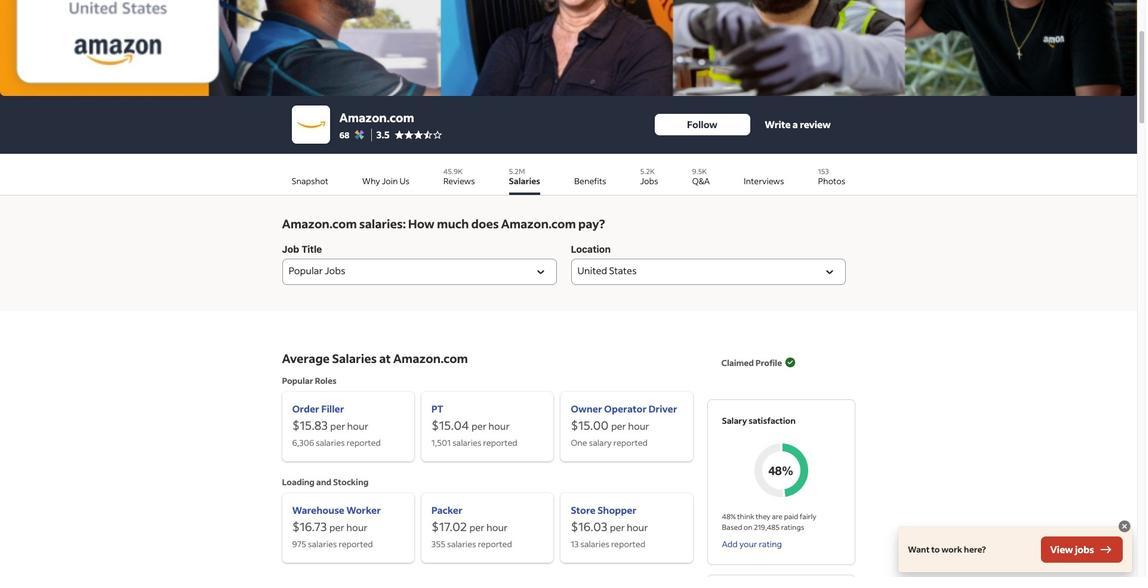 Task type: vqa. For each thing, say whether or not it's contained in the screenshot.


Task type: describe. For each thing, give the bounding box(es) containing it.
join the action backstage with amazon image
[[0, 0, 1137, 96]]

here?
[[964, 545, 986, 556]]

follow
[[687, 118, 718, 131]]

reported inside store shopper $16.03 per hour 13 salaries reported
[[611, 539, 646, 551]]

salaries inside packer $17.02 per hour 355 salaries reported
[[447, 539, 476, 551]]

$17.02
[[432, 519, 467, 535]]

loading and stocking
[[282, 477, 369, 488]]

48% for 48% think they are paid fairly based on 219,485 ratings
[[722, 513, 736, 522]]

your
[[740, 539, 757, 551]]

48% think they are paid fairly based on 219,485 ratings
[[722, 513, 817, 533]]

order
[[292, 403, 319, 416]]

job title
[[282, 244, 322, 255]]

job
[[282, 244, 299, 255]]

$15.83
[[292, 418, 328, 433]]

975
[[292, 539, 306, 551]]

219,485
[[754, 524, 780, 533]]

close image
[[1118, 520, 1132, 534]]

why join us link
[[362, 163, 410, 195]]

satisfaction
[[749, 416, 796, 427]]

$15.00
[[571, 418, 609, 433]]

5.2k
[[640, 167, 655, 176]]

stocking
[[333, 477, 369, 488]]

salaries for average
[[332, 351, 377, 367]]

6,306
[[292, 438, 314, 449]]

write a review link
[[750, 114, 846, 136]]

reported inside owner operator driver $15.00 per hour one salary reported
[[614, 438, 648, 449]]

salary
[[589, 438, 612, 449]]

at
[[379, 351, 391, 367]]

snapshot link
[[292, 163, 328, 195]]

benefits link
[[574, 163, 606, 195]]

title
[[302, 244, 322, 255]]

write
[[765, 118, 791, 131]]

hour inside store shopper $16.03 per hour 13 salaries reported
[[627, 522, 648, 534]]

popular for job
[[289, 265, 323, 277]]

per inside packer $17.02 per hour 355 salaries reported
[[470, 522, 485, 534]]

one
[[571, 438, 587, 449]]

interviews
[[744, 176, 784, 187]]

hour inside owner operator driver $15.00 per hour one salary reported
[[628, 420, 649, 433]]

153 photos
[[818, 167, 846, 187]]

rating
[[759, 539, 782, 551]]

warehouse worker $16.73 per hour 975 salaries reported
[[292, 505, 381, 551]]

average
[[282, 351, 330, 367]]

amazon.com salaries: how much does amazon.com pay?
[[282, 216, 605, 232]]

$16.03
[[571, 519, 608, 535]]

amazon.com up 3.5
[[339, 110, 414, 125]]

jobs
[[1075, 544, 1094, 556]]

view
[[1051, 544, 1073, 556]]

and
[[316, 477, 332, 488]]

45.9k
[[444, 167, 463, 176]]

loading
[[282, 477, 315, 488]]

interviews link
[[744, 163, 784, 195]]

add your rating
[[722, 539, 782, 551]]

claimed profile button
[[722, 350, 797, 376]]

think
[[737, 513, 755, 522]]

salaries inside pt $15.04 per hour 1,501 salaries reported
[[453, 438, 482, 449]]

per inside warehouse worker $16.73 per hour 975 salaries reported
[[329, 522, 344, 534]]

hour inside pt $15.04 per hour 1,501 salaries reported
[[489, 420, 510, 433]]

68
[[339, 129, 350, 141]]

per inside owner operator driver $15.00 per hour one salary reported
[[611, 420, 626, 433]]

salaries:
[[359, 216, 406, 232]]

reported inside warehouse worker $16.73 per hour 975 salaries reported
[[339, 539, 373, 551]]

hour inside warehouse worker $16.73 per hour 975 salaries reported
[[346, 522, 368, 534]]

paid
[[784, 513, 799, 522]]

view jobs link
[[1041, 537, 1123, 564]]

5.2m salaries
[[509, 167, 540, 187]]

13
[[571, 539, 579, 551]]

a
[[793, 118, 798, 131]]

store
[[571, 505, 596, 517]]

salary
[[722, 416, 747, 427]]

profile
[[756, 357, 782, 369]]

jobs for popular
[[325, 265, 345, 277]]

reported inside order filler $15.83 per hour 6,306 salaries reported
[[347, 438, 381, 449]]

pt
[[432, 403, 443, 416]]

to
[[932, 545, 940, 556]]

3.5
[[377, 128, 390, 141]]

store shopper $16.03 per hour 13 salaries reported
[[571, 505, 648, 551]]



Task type: locate. For each thing, give the bounding box(es) containing it.
operator
[[604, 403, 647, 416]]

per right $15.04
[[472, 420, 487, 433]]

per down operator
[[611, 420, 626, 433]]

hour down operator
[[628, 420, 649, 433]]

hour right "$17.02"
[[487, 522, 508, 534]]

owner
[[571, 403, 602, 416]]

us
[[400, 176, 410, 187]]

reported right 355
[[478, 539, 512, 551]]

0 horizontal spatial jobs
[[325, 265, 345, 277]]

amazon.com up title
[[282, 216, 357, 232]]

they
[[756, 513, 771, 522]]

1 horizontal spatial 48%
[[769, 464, 794, 478]]

salaries down $15.04
[[453, 438, 482, 449]]

per down 'filler'
[[330, 420, 345, 433]]

48% up "are"
[[769, 464, 794, 478]]

1 horizontal spatial jobs
[[640, 176, 658, 187]]

hour down shopper
[[627, 522, 648, 534]]

pay?
[[578, 216, 605, 232]]

salaries down "$17.02"
[[447, 539, 476, 551]]

jobs
[[640, 176, 658, 187], [325, 265, 345, 277]]

filler
[[321, 403, 344, 416]]

0 horizontal spatial 48%
[[722, 513, 736, 522]]

0 horizontal spatial salaries
[[332, 351, 377, 367]]

popular
[[289, 265, 323, 277], [282, 376, 313, 387]]

write a review
[[765, 118, 831, 131]]

48% for 48%
[[769, 464, 794, 478]]

view jobs
[[1051, 544, 1094, 556]]

48%
[[769, 464, 794, 478], [722, 513, 736, 522]]

48% inside 48% think they are paid fairly based on 219,485 ratings
[[722, 513, 736, 522]]

snapshot
[[292, 176, 328, 187]]

salaries inside warehouse worker $16.73 per hour 975 salaries reported
[[308, 539, 337, 551]]

packer $17.02 per hour 355 salaries reported
[[432, 505, 512, 551]]

popular jobs
[[289, 265, 345, 277]]

355
[[432, 539, 446, 551]]

salary satisfaction
[[722, 416, 796, 427]]

popular down average
[[282, 376, 313, 387]]

hour inside order filler $15.83 per hour 6,306 salaries reported
[[347, 420, 369, 433]]

salaries
[[316, 438, 345, 449], [453, 438, 482, 449], [308, 539, 337, 551], [447, 539, 476, 551], [581, 539, 610, 551]]

reviews
[[444, 176, 475, 187]]

$16.73
[[292, 519, 327, 535]]

hour right $15.83
[[347, 420, 369, 433]]

reported right salary
[[614, 438, 648, 449]]

1 vertical spatial 48%
[[722, 513, 736, 522]]

hour down worker
[[346, 522, 368, 534]]

salaries down $16.73
[[308, 539, 337, 551]]

reported down shopper
[[611, 539, 646, 551]]

reported up stocking
[[347, 438, 381, 449]]

per down warehouse
[[329, 522, 344, 534]]

salaries down $15.83
[[316, 438, 345, 449]]

reported
[[347, 438, 381, 449], [483, 438, 518, 449], [614, 438, 648, 449], [339, 539, 373, 551], [478, 539, 512, 551], [611, 539, 646, 551]]

roles
[[315, 376, 337, 387]]

jobs for 5.2k
[[640, 176, 658, 187]]

add
[[722, 539, 738, 551]]

why
[[362, 176, 380, 187]]

want to work here?
[[908, 545, 986, 556]]

amazon.com down 5.2m salaries on the top of page
[[501, 216, 576, 232]]

0 vertical spatial 48%
[[769, 464, 794, 478]]

follow button
[[655, 114, 750, 136]]

reported inside packer $17.02 per hour 355 salaries reported
[[478, 539, 512, 551]]

1 vertical spatial jobs
[[325, 265, 345, 277]]

salaries for $15.83
[[316, 438, 345, 449]]

0 vertical spatial jobs
[[640, 176, 658, 187]]

ratings
[[781, 524, 805, 533]]

states
[[609, 265, 637, 277]]

popular roles
[[282, 376, 337, 387]]

driver
[[649, 403, 677, 416]]

hour
[[347, 420, 369, 433], [489, 420, 510, 433], [628, 420, 649, 433], [346, 522, 368, 534], [487, 522, 508, 534], [627, 522, 648, 534]]

work
[[942, 545, 963, 556]]

per
[[330, 420, 345, 433], [472, 420, 487, 433], [611, 420, 626, 433], [329, 522, 344, 534], [470, 522, 485, 534], [610, 522, 625, 534]]

are
[[772, 513, 783, 522]]

fairly
[[800, 513, 817, 522]]

9.5k
[[692, 167, 707, 176]]

amazon.com right at
[[393, 351, 468, 367]]

reported down worker
[[339, 539, 373, 551]]

how
[[408, 216, 435, 232]]

$15.04
[[432, 418, 469, 433]]

popular for average
[[282, 376, 313, 387]]

popular down job title
[[289, 265, 323, 277]]

owner operator driver $15.00 per hour one salary reported
[[571, 403, 677, 449]]

1 vertical spatial salaries
[[332, 351, 377, 367]]

average salaries at amazon.com
[[282, 351, 468, 367]]

salaries for $16.03
[[581, 539, 610, 551]]

5.2m
[[509, 167, 525, 176]]

salaries down $16.03
[[581, 539, 610, 551]]

work wellbeing logo image
[[354, 130, 364, 140]]

per inside order filler $15.83 per hour 6,306 salaries reported
[[330, 420, 345, 433]]

shopper
[[598, 505, 637, 517]]

1 vertical spatial popular
[[282, 376, 313, 387]]

salaries for $16.73
[[308, 539, 337, 551]]

much
[[437, 216, 469, 232]]

salaries inside order filler $15.83 per hour 6,306 salaries reported
[[316, 438, 345, 449]]

45.9k reviews
[[444, 167, 475, 187]]

benefits
[[574, 176, 606, 187]]

add your rating link
[[722, 539, 782, 551]]

per right "$17.02"
[[470, 522, 485, 534]]

united
[[578, 265, 607, 277]]

claimed
[[722, 357, 754, 369]]

amazon.com
[[339, 110, 414, 125], [282, 216, 357, 232], [501, 216, 576, 232], [393, 351, 468, 367]]

review
[[800, 118, 831, 131]]

per inside pt $15.04 per hour 1,501 salaries reported
[[472, 420, 487, 433]]

0 vertical spatial popular
[[289, 265, 323, 277]]

hour right $15.04
[[489, 420, 510, 433]]

on
[[744, 524, 753, 533]]

1 horizontal spatial salaries
[[509, 176, 540, 187]]

per inside store shopper $16.03 per hour 13 salaries reported
[[610, 522, 625, 534]]

salaries inside store shopper $16.03 per hour 13 salaries reported
[[581, 539, 610, 551]]

based
[[722, 524, 742, 533]]

claimed profile
[[722, 357, 782, 369]]

per down shopper
[[610, 522, 625, 534]]

hour inside packer $17.02 per hour 355 salaries reported
[[487, 522, 508, 534]]

q&a
[[692, 176, 710, 187]]

warehouse
[[292, 505, 345, 517]]

5.2k jobs
[[640, 167, 658, 187]]

0 vertical spatial salaries
[[509, 176, 540, 187]]

reported inside pt $15.04 per hour 1,501 salaries reported
[[483, 438, 518, 449]]

order filler $15.83 per hour 6,306 salaries reported
[[292, 403, 381, 449]]

salaries
[[509, 176, 540, 187], [332, 351, 377, 367]]

location
[[571, 244, 611, 255]]

packer
[[432, 505, 463, 517]]

1,501
[[432, 438, 451, 449]]

reported right '1,501'
[[483, 438, 518, 449]]

worker
[[346, 505, 381, 517]]

salaries for 5.2m
[[509, 176, 540, 187]]

48% up based
[[722, 513, 736, 522]]

why join us
[[362, 176, 410, 187]]

9.5k q&a
[[692, 167, 710, 187]]

does
[[471, 216, 499, 232]]

united states
[[578, 265, 637, 277]]

photos
[[818, 176, 846, 187]]



